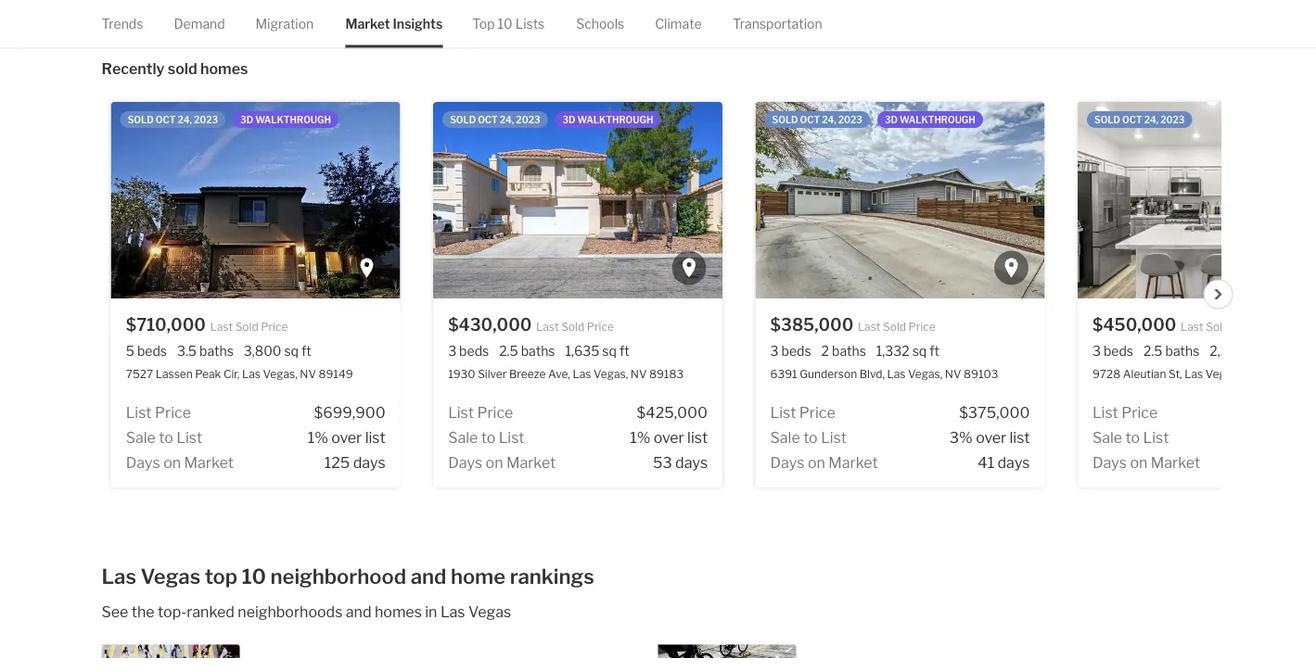 Task type: vqa. For each thing, say whether or not it's contained in the screenshot.
'Last' inside the the $385,000 Last Sold Price
yes



Task type: describe. For each thing, give the bounding box(es) containing it.
list down gunderson
[[821, 428, 847, 446]]

3 vegas, from the left
[[908, 367, 943, 381]]

schools link
[[577, 0, 625, 48]]

$450,000
[[1093, 314, 1177, 334]]

days for $385,000
[[770, 453, 805, 471]]

ave,
[[548, 367, 570, 381]]

3.5
[[177, 343, 196, 359]]

list down lassen
[[176, 428, 202, 446]]

1 vertical spatial homes
[[375, 603, 422, 622]]

0 horizontal spatial insights
[[181, 9, 236, 27]]

see
[[102, 603, 128, 622]]

2 nv from the left
[[630, 367, 647, 381]]

sold for $385,000
[[883, 319, 906, 333]]

list for $385,000
[[1010, 428, 1030, 446]]

1% over list for $710,000
[[307, 428, 385, 446]]

st,
[[1169, 367, 1182, 381]]

3d for $385,000
[[885, 113, 898, 125]]

sold for $710,000
[[127, 113, 153, 125]]

aleutian
[[1123, 367, 1166, 381]]

las vegas top 10 neighborhood and home rankings
[[102, 564, 595, 589]]

last for $385,000
[[858, 319, 881, 333]]

to for $430,000
[[481, 428, 495, 446]]

neighborhoods
[[238, 603, 343, 622]]

last for $430,000
[[536, 319, 559, 333]]

las up see
[[102, 564, 136, 589]]

gunderson
[[800, 367, 857, 381]]

53 days
[[653, 453, 708, 471]]

transportation link
[[733, 0, 823, 48]]

top-
[[158, 603, 187, 622]]

recently
[[102, 60, 165, 78]]

photo of 6391 gunderson blvd, las vegas, nv 89103 image
[[755, 101, 1045, 298]]

sale to list for $385,000
[[770, 428, 847, 446]]

2,248
[[1210, 343, 1245, 359]]

list for $430,000
[[687, 428, 708, 446]]

see the top-ranked neighborhoods and homes in las vegas
[[102, 603, 511, 622]]

most bikeable neighborhoods image
[[658, 645, 797, 659]]

recently sold homes
[[102, 60, 248, 78]]

most walkable neighborhoods image
[[102, 645, 240, 659]]

on for $710,000
[[163, 453, 181, 471]]

list down breeze
[[499, 428, 524, 446]]

list down the 7527
[[125, 403, 151, 421]]

baths for $385,000
[[832, 343, 866, 359]]

days on market for $710,000
[[125, 453, 233, 471]]

2023 for $450,000
[[1161, 113, 1185, 125]]

4 vegas, from the left
[[1206, 367, 1240, 381]]

top 10 lists
[[473, 16, 545, 32]]

1,635
[[565, 343, 599, 359]]

walkthrough for $710,000
[[255, 113, 331, 125]]

53
[[653, 453, 672, 471]]

list down 1930
[[448, 403, 474, 421]]

list down the 6391
[[770, 403, 796, 421]]

1930 silver breeze ave, las vegas, nv 89183
[[448, 367, 684, 381]]

oct for $710,000
[[155, 113, 175, 125]]

$375,000
[[959, 403, 1030, 421]]

on inside 'list price sale to list days on market'
[[1130, 453, 1148, 471]]

$425,000
[[637, 403, 708, 421]]

2
[[821, 343, 829, 359]]

2.5 for $430,000
[[499, 343, 518, 359]]

over for $430,000
[[654, 428, 684, 446]]

days for $710,000
[[125, 453, 160, 471]]

days on market for $430,000
[[448, 453, 556, 471]]

top 10 lists link
[[473, 0, 545, 48]]

6391 gunderson blvd, las vegas, nv 89103
[[770, 367, 998, 381]]

sq for $450,000
[[1248, 343, 1263, 359]]

more
[[102, 9, 138, 27]]

sale for $710,000
[[125, 428, 155, 446]]

list down 9728 on the right of the page
[[1093, 403, 1119, 421]]

sold for $430,000
[[561, 319, 584, 333]]

demand
[[174, 16, 225, 32]]

2.5 for $450,000
[[1144, 343, 1163, 359]]

2023 for $385,000
[[838, 113, 863, 125]]

ft for $430,000
[[619, 343, 629, 359]]

sale for $385,000
[[770, 428, 800, 446]]

7527
[[125, 367, 153, 381]]

market for $385,000
[[829, 453, 878, 471]]

3%
[[950, 428, 973, 446]]

3d for $710,000
[[240, 113, 253, 125]]

photo of 1930 silver breeze ave, las vegas, nv 89183 image
[[433, 101, 723, 298]]

24, for $450,000
[[1144, 113, 1159, 125]]

schools
[[577, 16, 625, 32]]

transportation
[[733, 16, 823, 32]]

ft for $450,000
[[1265, 343, 1275, 359]]

24, for $430,000
[[500, 113, 514, 125]]

days for $430,000
[[675, 453, 708, 471]]

3,800 sq ft
[[243, 343, 311, 359]]

1% for $430,000
[[630, 428, 650, 446]]

$385,000 last sold price
[[770, 314, 936, 334]]

125
[[324, 453, 350, 471]]

market for $430,000
[[506, 453, 556, 471]]

beds for $450,000
[[1104, 343, 1134, 359]]

baths for $430,000
[[521, 343, 555, 359]]

sale to list for $710,000
[[125, 428, 202, 446]]

sq for $385,000
[[912, 343, 927, 359]]

market insights link
[[346, 0, 443, 48]]

trends
[[102, 16, 143, 32]]

and for neighborhoods
[[346, 603, 372, 622]]

sold for $450,000
[[1095, 113, 1120, 125]]

3 for $450,000
[[1093, 343, 1101, 359]]

$450,000 last sold price
[[1093, 314, 1259, 334]]

ft for $385,000
[[930, 343, 940, 359]]

market insights
[[346, 16, 443, 32]]

days inside 'list price sale to list days on market'
[[1093, 453, 1127, 471]]

$710,000 last sold price
[[125, 314, 288, 334]]

las right st,
[[1185, 367, 1203, 381]]

home
[[451, 564, 506, 589]]

price inside 'list price sale to list days on market'
[[1122, 403, 1158, 421]]

migration
[[256, 16, 314, 32]]

5
[[125, 343, 134, 359]]

trends link
[[102, 0, 143, 48]]

photo of 7527 lassen peak cir, las vegas, nv 89149 image
[[111, 101, 400, 298]]

3 beds for $450,000
[[1093, 343, 1134, 359]]

0 vertical spatial homes
[[200, 60, 248, 78]]

silver
[[478, 367, 507, 381]]

list price for $710,000
[[125, 403, 191, 421]]

beds for $710,000
[[137, 343, 167, 359]]

89103
[[964, 367, 998, 381]]

3% over list
[[950, 428, 1030, 446]]

neighborhood
[[271, 564, 407, 589]]

3d walkthrough for $430,000
[[562, 113, 653, 125]]

$430,000 last sold price
[[448, 314, 614, 334]]

2 vegas, from the left
[[593, 367, 628, 381]]

3,800
[[243, 343, 281, 359]]

9728 aleutian st, las vegas, nv 89178
[[1093, 367, 1295, 381]]

offer
[[141, 9, 178, 27]]

6391
[[770, 367, 797, 381]]

price inside $710,000 last sold price
[[260, 319, 288, 333]]

1 horizontal spatial 10
[[498, 16, 513, 32]]

last for $710,000
[[210, 319, 233, 333]]

2.5 baths for $450,000
[[1144, 343, 1200, 359]]

sale for $430,000
[[448, 428, 478, 446]]

9728
[[1093, 367, 1121, 381]]

list price for $385,000
[[770, 403, 835, 421]]

price down lassen
[[154, 403, 191, 421]]

days on market for $385,000
[[770, 453, 878, 471]]

las right ave,
[[573, 367, 591, 381]]

oct for $450,000
[[1122, 113, 1142, 125]]

walkthrough for $430,000
[[577, 113, 653, 125]]

price down gunderson
[[799, 403, 835, 421]]

3.5 baths
[[177, 343, 233, 359]]

3 nv from the left
[[945, 367, 961, 381]]

1930
[[448, 367, 475, 381]]

oct for $385,000
[[800, 113, 820, 125]]

to for $710,000
[[158, 428, 173, 446]]

3 beds for $385,000
[[770, 343, 811, 359]]

41 days
[[978, 453, 1030, 471]]

1 horizontal spatial vegas
[[469, 603, 511, 622]]

cir,
[[223, 367, 239, 381]]

to inside 'list price sale to list days on market'
[[1126, 428, 1140, 446]]

las right cir, on the bottom of page
[[242, 367, 260, 381]]

price inside the $385,000 last sold price
[[909, 319, 936, 333]]

89183
[[649, 367, 684, 381]]

price inside "$430,000 last sold price"
[[587, 319, 614, 333]]

blvd,
[[860, 367, 885, 381]]

market inside 'list price sale to list days on market'
[[1151, 453, 1201, 471]]

3 for $385,000
[[770, 343, 779, 359]]

climate link
[[655, 0, 702, 48]]

2023 for $710,000
[[193, 113, 218, 125]]

1,635 sq ft
[[565, 343, 629, 359]]

1,332
[[876, 343, 910, 359]]

2 baths
[[821, 343, 866, 359]]

over for $385,000
[[976, 428, 1006, 446]]

3 for $430,000
[[448, 343, 456, 359]]

sold for $710,000
[[235, 319, 258, 333]]

24, for $385,000
[[822, 113, 836, 125]]



Task type: locate. For each thing, give the bounding box(es) containing it.
vegas down home
[[469, 603, 511, 622]]

last inside "$430,000 last sold price"
[[536, 319, 559, 333]]

0 vertical spatial 10
[[498, 16, 513, 32]]

5 beds
[[125, 343, 167, 359]]

list
[[125, 403, 151, 421], [448, 403, 474, 421], [770, 403, 796, 421], [1093, 403, 1119, 421], [176, 428, 202, 446], [499, 428, 524, 446], [821, 428, 847, 446], [1143, 428, 1169, 446]]

days on market down gunderson
[[770, 453, 878, 471]]

1 2.5 from the left
[[499, 343, 518, 359]]

sq for $710,000
[[284, 343, 298, 359]]

photo of 9728 aleutian st, las vegas, nv 89178 image
[[1078, 101, 1317, 298]]

0 horizontal spatial list price
[[125, 403, 191, 421]]

2 oct from the left
[[478, 113, 498, 125]]

baths
[[199, 343, 233, 359], [521, 343, 555, 359], [832, 343, 866, 359], [1166, 343, 1200, 359]]

1 horizontal spatial list
[[687, 428, 708, 446]]

2023
[[193, 113, 218, 125], [516, 113, 540, 125], [838, 113, 863, 125], [1161, 113, 1185, 125]]

2 1% from the left
[[630, 428, 650, 446]]

2 walkthrough from the left
[[577, 113, 653, 125]]

last
[[210, 319, 233, 333], [536, 319, 559, 333], [858, 319, 881, 333], [1181, 319, 1204, 333]]

sale
[[125, 428, 155, 446], [448, 428, 478, 446], [770, 428, 800, 446], [1093, 428, 1123, 446]]

1 3d walkthrough from the left
[[240, 113, 331, 125]]

1 horizontal spatial 3 beds
[[770, 343, 811, 359]]

3 beds up the 6391
[[770, 343, 811, 359]]

0 horizontal spatial days
[[353, 453, 385, 471]]

and up in
[[411, 564, 447, 589]]

market inside market insights link
[[346, 16, 390, 32]]

list up '125 days'
[[365, 428, 385, 446]]

oct for $430,000
[[478, 113, 498, 125]]

vegas
[[141, 564, 201, 589], [469, 603, 511, 622]]

2 3 from the left
[[770, 343, 779, 359]]

0 horizontal spatial 2.5
[[499, 343, 518, 359]]

ranked
[[187, 603, 235, 622]]

sold
[[168, 60, 197, 78]]

homes left in
[[375, 603, 422, 622]]

sq for $430,000
[[602, 343, 617, 359]]

baths for $450,000
[[1166, 343, 1200, 359]]

1 horizontal spatial days
[[675, 453, 708, 471]]

sold oct 24, 2023 for $430,000
[[450, 113, 540, 125]]

2 days on market from the left
[[448, 453, 556, 471]]

price up 2,248 sq ft
[[1232, 319, 1259, 333]]

3 sold from the left
[[772, 113, 798, 125]]

last inside $450,000 last sold price
[[1181, 319, 1204, 333]]

0 horizontal spatial 1%
[[307, 428, 328, 446]]

0 horizontal spatial homes
[[200, 60, 248, 78]]

2 horizontal spatial list
[[1010, 428, 1030, 446]]

vegas, down 1,635 sq ft
[[593, 367, 628, 381]]

4 nv from the left
[[1243, 367, 1259, 381]]

2 sale from the left
[[448, 428, 478, 446]]

4 oct from the left
[[1122, 113, 1142, 125]]

sold for $430,000
[[450, 113, 476, 125]]

insights left top
[[393, 16, 443, 32]]

1% over list down $425,000
[[630, 428, 708, 446]]

2 2.5 from the left
[[1144, 343, 1163, 359]]

0 horizontal spatial 2.5 baths
[[499, 343, 555, 359]]

and for neighborhood
[[411, 564, 447, 589]]

sale down 1930
[[448, 428, 478, 446]]

last up 9728 aleutian st, las vegas, nv 89178
[[1181, 319, 1204, 333]]

1 horizontal spatial and
[[411, 564, 447, 589]]

the
[[132, 603, 155, 622]]

market down peak
[[184, 453, 233, 471]]

4 sale from the left
[[1093, 428, 1123, 446]]

1% over list down $699,900
[[307, 428, 385, 446]]

vegas, down 2,248
[[1206, 367, 1240, 381]]

1 horizontal spatial 1% over list
[[630, 428, 708, 446]]

and
[[411, 564, 447, 589], [346, 603, 372, 622]]

list price sale to list days on market
[[1093, 403, 1201, 471]]

peak
[[195, 367, 221, 381]]

list price down 'silver'
[[448, 403, 513, 421]]

4 last from the left
[[1181, 319, 1204, 333]]

sale to list down lassen
[[125, 428, 202, 446]]

1 horizontal spatial 2.5 baths
[[1144, 343, 1200, 359]]

3 beds
[[448, 343, 489, 359], [770, 343, 811, 359], [1093, 343, 1134, 359]]

to down gunderson
[[803, 428, 818, 446]]

days right 125
[[353, 453, 385, 471]]

las right in
[[441, 603, 465, 622]]

2 3d from the left
[[562, 113, 575, 125]]

1 horizontal spatial walkthrough
[[577, 113, 653, 125]]

price up 1,332 sq ft
[[909, 319, 936, 333]]

3
[[448, 343, 456, 359], [770, 343, 779, 359], [1093, 343, 1101, 359]]

2.5 baths
[[499, 343, 555, 359], [1144, 343, 1200, 359]]

1 list from the left
[[365, 428, 385, 446]]

vegas up top-
[[141, 564, 201, 589]]

2 horizontal spatial 3 beds
[[1093, 343, 1134, 359]]

0 horizontal spatial walkthrough
[[255, 113, 331, 125]]

migration link
[[256, 0, 314, 48]]

sold oct 24, 2023 for $385,000
[[772, 113, 863, 125]]

3 up 1930
[[448, 343, 456, 359]]

1 3 beds from the left
[[448, 343, 489, 359]]

price inside $450,000 last sold price
[[1232, 319, 1259, 333]]

0 vertical spatial and
[[411, 564, 447, 589]]

nv
[[300, 367, 316, 381], [630, 367, 647, 381], [945, 367, 961, 381], [1243, 367, 1259, 381]]

sale to list
[[125, 428, 202, 446], [448, 428, 524, 446], [770, 428, 847, 446]]

0 horizontal spatial sale to list
[[125, 428, 202, 446]]

4 days from the left
[[1093, 453, 1127, 471]]

sold inside $450,000 last sold price
[[1206, 319, 1229, 333]]

market down st,
[[1151, 453, 1201, 471]]

0 horizontal spatial vegas
[[141, 564, 201, 589]]

price
[[260, 319, 288, 333], [587, 319, 614, 333], [909, 319, 936, 333], [1232, 319, 1259, 333], [154, 403, 191, 421], [477, 403, 513, 421], [799, 403, 835, 421], [1122, 403, 1158, 421]]

3 on from the left
[[808, 453, 825, 471]]

days down the 6391
[[770, 453, 805, 471]]

$710,000
[[125, 314, 205, 334]]

over down $425,000
[[654, 428, 684, 446]]

list price down the 6391
[[770, 403, 835, 421]]

days down the 7527
[[125, 453, 160, 471]]

1 horizontal spatial 1%
[[630, 428, 650, 446]]

1 horizontal spatial 3
[[770, 343, 779, 359]]

0 horizontal spatial 1% over list
[[307, 428, 385, 446]]

climate
[[655, 16, 702, 32]]

1 horizontal spatial list price
[[448, 403, 513, 421]]

3d
[[240, 113, 253, 125], [562, 113, 575, 125], [885, 113, 898, 125]]

1 vertical spatial vegas
[[469, 603, 511, 622]]

1 horizontal spatial sale to list
[[448, 428, 524, 446]]

1 sold oct 24, 2023 from the left
[[127, 113, 218, 125]]

1 2023 from the left
[[193, 113, 218, 125]]

in
[[425, 603, 438, 622]]

0 horizontal spatial days on market
[[125, 453, 233, 471]]

2 1% over list from the left
[[630, 428, 708, 446]]

sold inside $710,000 last sold price
[[235, 319, 258, 333]]

and down las vegas top 10 neighborhood and home rankings
[[346, 603, 372, 622]]

on
[[163, 453, 181, 471], [485, 453, 503, 471], [808, 453, 825, 471], [1130, 453, 1148, 471]]

2 2.5 baths from the left
[[1144, 343, 1200, 359]]

2 baths from the left
[[521, 343, 555, 359]]

4 ft from the left
[[1265, 343, 1275, 359]]

2 horizontal spatial days on market
[[770, 453, 878, 471]]

ft right 1,332
[[930, 343, 940, 359]]

3 3 beds from the left
[[1093, 343, 1134, 359]]

2 beds from the left
[[459, 343, 489, 359]]

over down $375,000
[[976, 428, 1006, 446]]

over down $699,900
[[331, 428, 362, 446]]

1 3 from the left
[[448, 343, 456, 359]]

more offer insights
[[102, 9, 239, 27]]

1 beds from the left
[[137, 343, 167, 359]]

0 horizontal spatial 3d
[[240, 113, 253, 125]]

on for $430,000
[[485, 453, 503, 471]]

price down the "aleutian"
[[1122, 403, 1158, 421]]

3 sold oct 24, 2023 from the left
[[772, 113, 863, 125]]

1 horizontal spatial 3d
[[562, 113, 575, 125]]

market
[[346, 16, 390, 32], [184, 453, 233, 471], [506, 453, 556, 471], [829, 453, 878, 471], [1151, 453, 1201, 471]]

days on market down 'silver'
[[448, 453, 556, 471]]

2 ft from the left
[[619, 343, 629, 359]]

breeze
[[509, 367, 546, 381]]

to down the "aleutian"
[[1126, 428, 1140, 446]]

list price down lassen
[[125, 403, 191, 421]]

3 up the 6391
[[770, 343, 779, 359]]

days right the 53
[[675, 453, 708, 471]]

insights right the offer
[[181, 9, 236, 27]]

list price
[[125, 403, 191, 421], [448, 403, 513, 421], [770, 403, 835, 421]]

price up 3,800 sq ft
[[260, 319, 288, 333]]

1 vertical spatial 10
[[242, 564, 266, 589]]

sale to list down 'silver'
[[448, 428, 524, 446]]

vegas, down 3,800 sq ft
[[263, 367, 297, 381]]

last up 1,332
[[858, 319, 881, 333]]

3 3 from the left
[[1093, 343, 1101, 359]]

$430,000
[[448, 314, 532, 334]]

on down 'silver'
[[485, 453, 503, 471]]

3 to from the left
[[803, 428, 818, 446]]

2 horizontal spatial list price
[[770, 403, 835, 421]]

2 horizontal spatial 3d walkthrough
[[885, 113, 976, 125]]

3 days from the left
[[770, 453, 805, 471]]

1 walkthrough from the left
[[255, 113, 331, 125]]

on for $385,000
[[808, 453, 825, 471]]

2.5 baths up breeze
[[499, 343, 555, 359]]

0 horizontal spatial 10
[[242, 564, 266, 589]]

1 horizontal spatial insights
[[393, 16, 443, 32]]

2 to from the left
[[481, 428, 495, 446]]

2 sq from the left
[[602, 343, 617, 359]]

sold inside the $385,000 last sold price
[[883, 319, 906, 333]]

days down 9728 on the right of the page
[[1093, 453, 1127, 471]]

4 sold from the left
[[1095, 113, 1120, 125]]

7527 lassen peak cir, las vegas, nv 89149
[[125, 367, 353, 381]]

2 horizontal spatial 3
[[1093, 343, 1101, 359]]

3 days from the left
[[998, 453, 1030, 471]]

sold
[[235, 319, 258, 333], [561, 319, 584, 333], [883, 319, 906, 333], [1206, 319, 1229, 333]]

1 vegas, from the left
[[263, 367, 297, 381]]

nv left the 89103 at the bottom right of page
[[945, 367, 961, 381]]

1 2.5 baths from the left
[[499, 343, 555, 359]]

4 beds from the left
[[1104, 343, 1134, 359]]

ft right 1,635 at the left bottom of the page
[[619, 343, 629, 359]]

3 ft from the left
[[930, 343, 940, 359]]

sale down the 7527
[[125, 428, 155, 446]]

days for $710,000
[[353, 453, 385, 471]]

2.5 baths for $430,000
[[499, 343, 555, 359]]

walkthrough
[[255, 113, 331, 125], [577, 113, 653, 125], [900, 113, 976, 125]]

0 horizontal spatial 3 beds
[[448, 343, 489, 359]]

days
[[353, 453, 385, 471], [675, 453, 708, 471], [998, 453, 1030, 471]]

3 days on market from the left
[[770, 453, 878, 471]]

1 horizontal spatial 2.5
[[1144, 343, 1163, 359]]

1 horizontal spatial days on market
[[448, 453, 556, 471]]

top
[[205, 564, 238, 589]]

1 horizontal spatial homes
[[375, 603, 422, 622]]

0 horizontal spatial over
[[331, 428, 362, 446]]

sold inside "$430,000 last sold price"
[[561, 319, 584, 333]]

sold oct 24, 2023 for $710,000
[[127, 113, 218, 125]]

3d walkthrough for $710,000
[[240, 113, 331, 125]]

las down 1,332
[[887, 367, 906, 381]]

0 vertical spatial vegas
[[141, 564, 201, 589]]

list
[[365, 428, 385, 446], [687, 428, 708, 446], [1010, 428, 1030, 446]]

2 horizontal spatial walkthrough
[[900, 113, 976, 125]]

beds up the 6391
[[781, 343, 811, 359]]

0 horizontal spatial and
[[346, 603, 372, 622]]

top
[[473, 16, 495, 32]]

1% for $710,000
[[307, 428, 328, 446]]

on down lassen
[[163, 453, 181, 471]]

last inside $710,000 last sold price
[[210, 319, 233, 333]]

2023 for $430,000
[[516, 113, 540, 125]]

0 horizontal spatial 3
[[448, 343, 456, 359]]

41
[[978, 453, 994, 471]]

last up ave,
[[536, 319, 559, 333]]

days for $385,000
[[998, 453, 1030, 471]]

2,248 sq ft
[[1210, 343, 1275, 359]]

2 horizontal spatial 3d
[[885, 113, 898, 125]]

1 over from the left
[[331, 428, 362, 446]]

beds for $430,000
[[459, 343, 489, 359]]

3 sale to list from the left
[[770, 428, 847, 446]]

ft for $710,000
[[301, 343, 311, 359]]

to
[[158, 428, 173, 446], [481, 428, 495, 446], [803, 428, 818, 446], [1126, 428, 1140, 446]]

4 sq from the left
[[1248, 343, 1263, 359]]

on down the "aleutian"
[[1130, 453, 1148, 471]]

last inside the $385,000 last sold price
[[858, 319, 881, 333]]

3 24, from the left
[[822, 113, 836, 125]]

1%
[[307, 428, 328, 446], [630, 428, 650, 446]]

2 3 beds from the left
[[770, 343, 811, 359]]

4 baths from the left
[[1166, 343, 1200, 359]]

to for $385,000
[[803, 428, 818, 446]]

2 days from the left
[[448, 453, 482, 471]]

3 3d walkthrough from the left
[[885, 113, 976, 125]]

sale to list down gunderson
[[770, 428, 847, 446]]

rankings
[[510, 564, 595, 589]]

1 horizontal spatial over
[[654, 428, 684, 446]]

$385,000
[[770, 314, 854, 334]]

1 sale from the left
[[125, 428, 155, 446]]

2 24, from the left
[[500, 113, 514, 125]]

2 last from the left
[[536, 319, 559, 333]]

baths right 2
[[832, 343, 866, 359]]

sold for $450,000
[[1206, 319, 1229, 333]]

4 sold from the left
[[1206, 319, 1229, 333]]

2.5
[[499, 343, 518, 359], [1144, 343, 1163, 359]]

market down breeze
[[506, 453, 556, 471]]

4 on from the left
[[1130, 453, 1148, 471]]

market for $710,000
[[184, 453, 233, 471]]

list price for $430,000
[[448, 403, 513, 421]]

1 on from the left
[[163, 453, 181, 471]]

1 to from the left
[[158, 428, 173, 446]]

list down the "aleutian"
[[1143, 428, 1169, 446]]

1 ft from the left
[[301, 343, 311, 359]]

2.5 up the "aleutian"
[[1144, 343, 1163, 359]]

list up the 53 days
[[687, 428, 708, 446]]

3 baths from the left
[[832, 343, 866, 359]]

beds up 1930
[[459, 343, 489, 359]]

oct
[[155, 113, 175, 125], [478, 113, 498, 125], [800, 113, 820, 125], [1122, 113, 1142, 125]]

2 horizontal spatial over
[[976, 428, 1006, 446]]

sold
[[127, 113, 153, 125], [450, 113, 476, 125], [772, 113, 798, 125], [1095, 113, 1120, 125]]

on down gunderson
[[808, 453, 825, 471]]

2 on from the left
[[485, 453, 503, 471]]

sale down 9728 on the right of the page
[[1093, 428, 1123, 446]]

list up '41 days'
[[1010, 428, 1030, 446]]

1 sold from the left
[[127, 113, 153, 125]]

baths up breeze
[[521, 343, 555, 359]]

2 2023 from the left
[[516, 113, 540, 125]]

2 sale to list from the left
[[448, 428, 524, 446]]

2 list price from the left
[[448, 403, 513, 421]]

125 days
[[324, 453, 385, 471]]

list for $710,000
[[365, 428, 385, 446]]

1,332 sq ft
[[876, 343, 940, 359]]

0 horizontal spatial 3d walkthrough
[[240, 113, 331, 125]]

1 nv from the left
[[300, 367, 316, 381]]

sold for $385,000
[[772, 113, 798, 125]]

2 horizontal spatial days
[[998, 453, 1030, 471]]

24, for $710,000
[[177, 113, 191, 125]]

89178
[[1261, 367, 1295, 381]]

4 sold oct 24, 2023 from the left
[[1095, 113, 1185, 125]]

last for $450,000
[[1181, 319, 1204, 333]]

2 over from the left
[[654, 428, 684, 446]]

baths for $710,000
[[199, 343, 233, 359]]

1 sold from the left
[[235, 319, 258, 333]]

$699,900
[[314, 403, 385, 421]]

sold oct 24, 2023
[[127, 113, 218, 125], [450, 113, 540, 125], [772, 113, 863, 125], [1095, 113, 1185, 125]]

3 beds from the left
[[781, 343, 811, 359]]

3 sold from the left
[[883, 319, 906, 333]]

homes right the sold
[[200, 60, 248, 78]]

3 over from the left
[[976, 428, 1006, 446]]

3 sale from the left
[[770, 428, 800, 446]]

2.5 up 'silver'
[[499, 343, 518, 359]]

10
[[498, 16, 513, 32], [242, 564, 266, 589]]

to down lassen
[[158, 428, 173, 446]]

3 list from the left
[[1010, 428, 1030, 446]]

4 to from the left
[[1126, 428, 1140, 446]]

vegas, down 1,332 sq ft
[[908, 367, 943, 381]]

vegas,
[[263, 367, 297, 381], [593, 367, 628, 381], [908, 367, 943, 381], [1206, 367, 1240, 381]]

market right "migration" in the left top of the page
[[346, 16, 390, 32]]

24,
[[177, 113, 191, 125], [500, 113, 514, 125], [822, 113, 836, 125], [1144, 113, 1159, 125]]

3 up 9728 on the right of the page
[[1093, 343, 1101, 359]]

0 horizontal spatial list
[[365, 428, 385, 446]]

walkthrough for $385,000
[[900, 113, 976, 125]]

days right 41 at the right bottom
[[998, 453, 1030, 471]]

2 horizontal spatial sale to list
[[770, 428, 847, 446]]

last up 3.5 baths
[[210, 319, 233, 333]]

sq right 3,800
[[284, 343, 298, 359]]

2 sold from the left
[[450, 113, 476, 125]]

ft
[[301, 343, 311, 359], [619, 343, 629, 359], [930, 343, 940, 359], [1265, 343, 1275, 359]]

ft right 3,800
[[301, 343, 311, 359]]

1 sale to list from the left
[[125, 428, 202, 446]]

3 walkthrough from the left
[[900, 113, 976, 125]]

days for $430,000
[[448, 453, 482, 471]]

3 beds up 9728 on the right of the page
[[1093, 343, 1134, 359]]

1 last from the left
[[210, 319, 233, 333]]

3d walkthrough for $385,000
[[885, 113, 976, 125]]

1% down $425,000
[[630, 428, 650, 446]]

1% over list for $430,000
[[630, 428, 708, 446]]

nv left 89183
[[630, 367, 647, 381]]

1 horizontal spatial 3d walkthrough
[[562, 113, 653, 125]]

price down 'silver'
[[477, 403, 513, 421]]

1 3d from the left
[[240, 113, 253, 125]]

demand link
[[174, 0, 225, 48]]

sale down the 6391
[[770, 428, 800, 446]]

2 list from the left
[[687, 428, 708, 446]]

sq right 1,635 at the left bottom of the page
[[602, 343, 617, 359]]

lists
[[516, 16, 545, 32]]

sale to list for $430,000
[[448, 428, 524, 446]]

next image
[[1214, 289, 1225, 300]]

1 1% from the left
[[307, 428, 328, 446]]

days down 1930
[[448, 453, 482, 471]]

sold up 2,248
[[1206, 319, 1229, 333]]

3d for $430,000
[[562, 113, 575, 125]]

over for $710,000
[[331, 428, 362, 446]]

1 sq from the left
[[284, 343, 298, 359]]

1 days from the left
[[353, 453, 385, 471]]

days on market down lassen
[[125, 453, 233, 471]]

days on market
[[125, 453, 233, 471], [448, 453, 556, 471], [770, 453, 878, 471]]

sold up 1,635 at the left bottom of the page
[[561, 319, 584, 333]]

sale inside 'list price sale to list days on market'
[[1093, 428, 1123, 446]]

1% over list
[[307, 428, 385, 446], [630, 428, 708, 446]]

sold up 3,800
[[235, 319, 258, 333]]

sold up 1,332
[[883, 319, 906, 333]]

3 beds up 1930
[[448, 343, 489, 359]]

3 3d from the left
[[885, 113, 898, 125]]

2 days from the left
[[675, 453, 708, 471]]

3 2023 from the left
[[838, 113, 863, 125]]

beds right 5
[[137, 343, 167, 359]]

3 beds for $430,000
[[448, 343, 489, 359]]

homes
[[200, 60, 248, 78], [375, 603, 422, 622]]

1 1% over list from the left
[[307, 428, 385, 446]]

4 2023 from the left
[[1161, 113, 1185, 125]]

sold oct 24, 2023 for $450,000
[[1095, 113, 1185, 125]]

insights
[[181, 9, 236, 27], [393, 16, 443, 32]]

market down blvd,
[[829, 453, 878, 471]]

1 vertical spatial and
[[346, 603, 372, 622]]

insights inside market insights link
[[393, 16, 443, 32]]

las
[[242, 367, 260, 381], [573, 367, 591, 381], [887, 367, 906, 381], [1185, 367, 1203, 381], [102, 564, 136, 589], [441, 603, 465, 622]]

2.5 baths up st,
[[1144, 343, 1200, 359]]

sq right 2,248
[[1248, 343, 1263, 359]]

3 last from the left
[[858, 319, 881, 333]]

baths up peak
[[199, 343, 233, 359]]

3 sq from the left
[[912, 343, 927, 359]]

2 sold from the left
[[561, 319, 584, 333]]

89149
[[318, 367, 353, 381]]

1 days from the left
[[125, 453, 160, 471]]

1 days on market from the left
[[125, 453, 233, 471]]

lassen
[[155, 367, 192, 381]]

days
[[125, 453, 160, 471], [448, 453, 482, 471], [770, 453, 805, 471], [1093, 453, 1127, 471]]

beds for $385,000
[[781, 343, 811, 359]]

ft up 89178
[[1265, 343, 1275, 359]]



